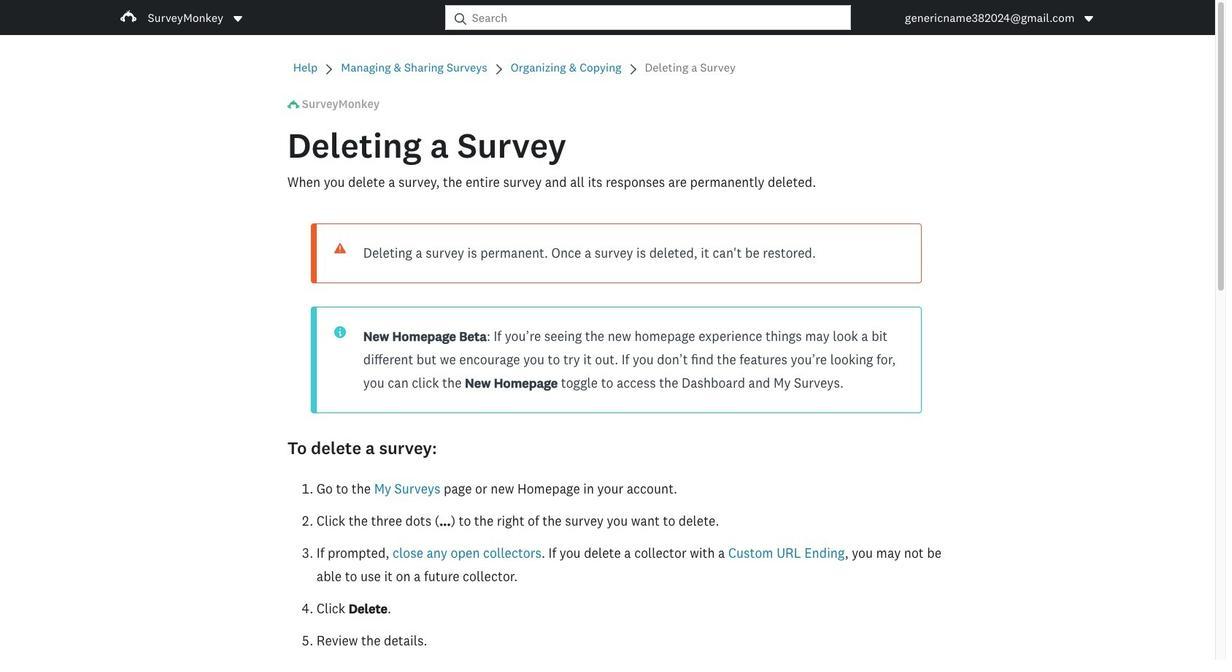 Task type: vqa. For each thing, say whether or not it's contained in the screenshot.
Video element
no



Task type: locate. For each thing, give the bounding box(es) containing it.
alert
[[311, 223, 922, 283]]

warning icon. image
[[334, 243, 346, 255], [334, 243, 346, 253]]

open image
[[234, 16, 242, 22], [1085, 16, 1094, 22]]

1 horizontal spatial open image
[[1084, 13, 1096, 24]]

1 horizontal spatial open image
[[1085, 16, 1094, 22]]

1 open image from the left
[[232, 13, 244, 24]]

2 open image from the left
[[1085, 16, 1094, 22]]

0 horizontal spatial open image
[[232, 13, 244, 24]]

Search text field
[[466, 6, 851, 29]]

search image
[[455, 13, 466, 24]]

status
[[311, 307, 922, 413]]

0 horizontal spatial open image
[[234, 16, 242, 22]]

open image
[[232, 13, 244, 24], [1084, 13, 1096, 24]]



Task type: describe. For each thing, give the bounding box(es) containing it.
info icon. image
[[334, 326, 346, 338]]

1 open image from the left
[[234, 16, 242, 22]]

2 open image from the left
[[1084, 13, 1096, 24]]

search image
[[455, 13, 466, 24]]



